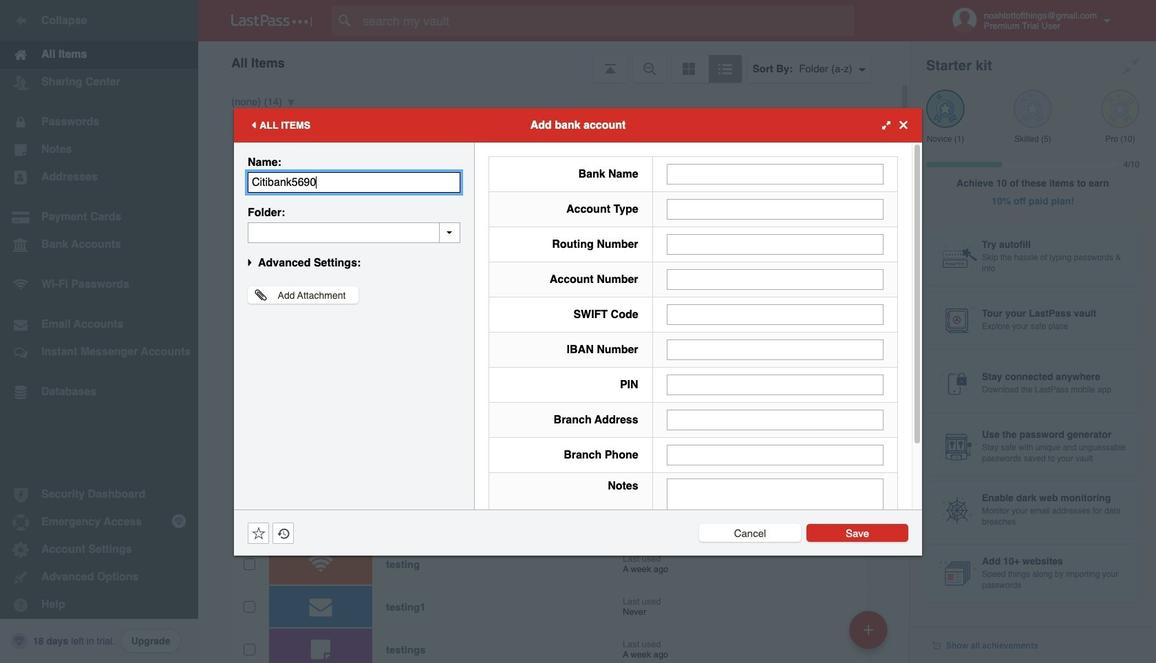 Task type: locate. For each thing, give the bounding box(es) containing it.
vault options navigation
[[198, 41, 910, 83]]

new item navigation
[[845, 607, 897, 663]]

search my vault text field
[[332, 6, 882, 36]]

None text field
[[667, 164, 884, 184], [248, 172, 461, 192], [667, 234, 884, 254], [667, 269, 884, 290], [667, 304, 884, 325], [667, 339, 884, 360], [667, 444, 884, 465], [667, 478, 884, 564], [667, 164, 884, 184], [248, 172, 461, 192], [667, 234, 884, 254], [667, 269, 884, 290], [667, 304, 884, 325], [667, 339, 884, 360], [667, 444, 884, 465], [667, 478, 884, 564]]

dialog
[[234, 108, 923, 573]]

None text field
[[667, 199, 884, 219], [248, 222, 461, 243], [667, 374, 884, 395], [667, 409, 884, 430], [667, 199, 884, 219], [248, 222, 461, 243], [667, 374, 884, 395], [667, 409, 884, 430]]

main navigation navigation
[[0, 0, 198, 663]]



Task type: vqa. For each thing, say whether or not it's contained in the screenshot.
password field
no



Task type: describe. For each thing, give the bounding box(es) containing it.
lastpass image
[[231, 14, 313, 27]]

Search search field
[[332, 6, 882, 36]]

new item image
[[864, 625, 874, 635]]



